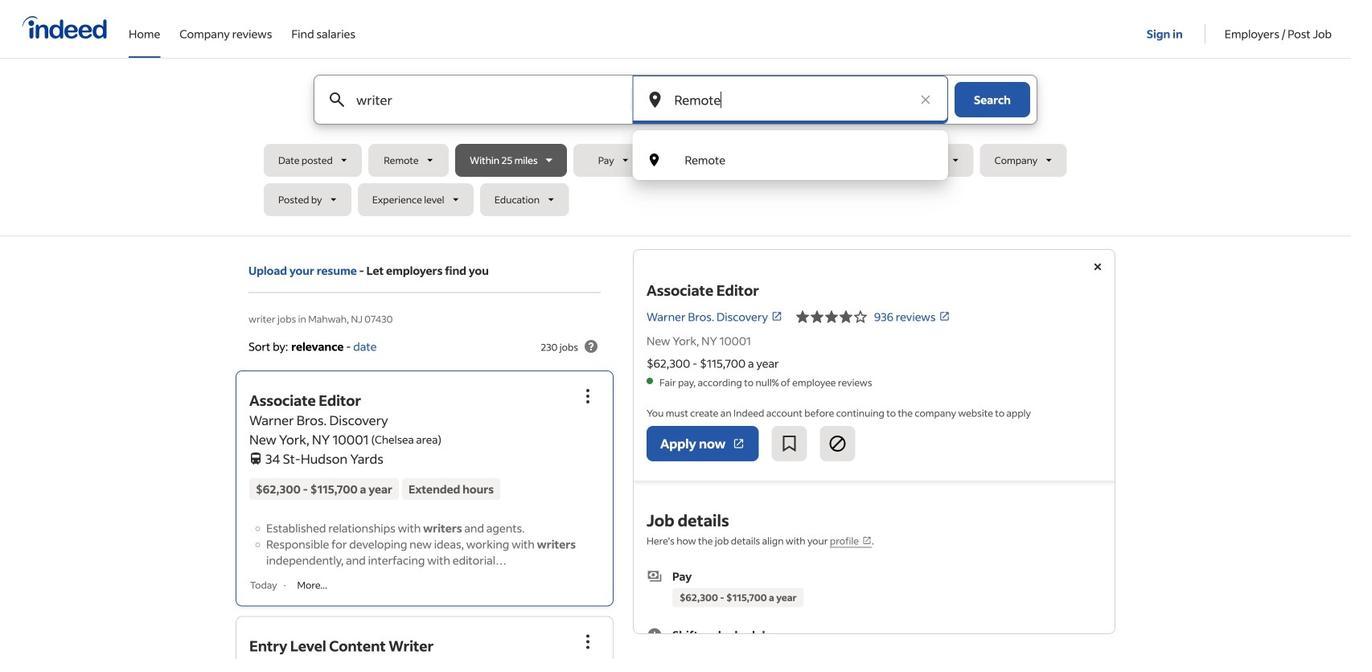 Task type: locate. For each thing, give the bounding box(es) containing it.
None search field
[[264, 75, 1088, 223]]

not interested image
[[828, 434, 848, 454]]

job preferences (opens in a new window) image
[[863, 536, 872, 546]]

job actions for associate editor is collapsed image
[[578, 387, 598, 406]]

clear location input image
[[918, 92, 934, 108]]

save this job image
[[780, 434, 799, 454]]

warner bros. discovery (opens in a new tab) image
[[772, 311, 783, 322]]

apply now (opens in a new tab) image
[[732, 438, 745, 451]]



Task type: describe. For each thing, give the bounding box(es) containing it.
3.9 out of 5 stars. link to 936 reviews company ratings (opens in a new tab) image
[[939, 311, 951, 322]]

3.9 out of 5 stars image
[[796, 307, 868, 327]]

job actions for entry level content writer is collapsed image
[[578, 633, 598, 652]]

transit information image
[[249, 450, 262, 465]]

help icon image
[[582, 337, 601, 356]]

close job details image
[[1089, 257, 1108, 277]]

search: Job title, keywords, or company text field
[[353, 76, 605, 124]]

Edit location text field
[[671, 76, 910, 124]]



Task type: vqa. For each thing, say whether or not it's contained in the screenshot.
Save this job image
yes



